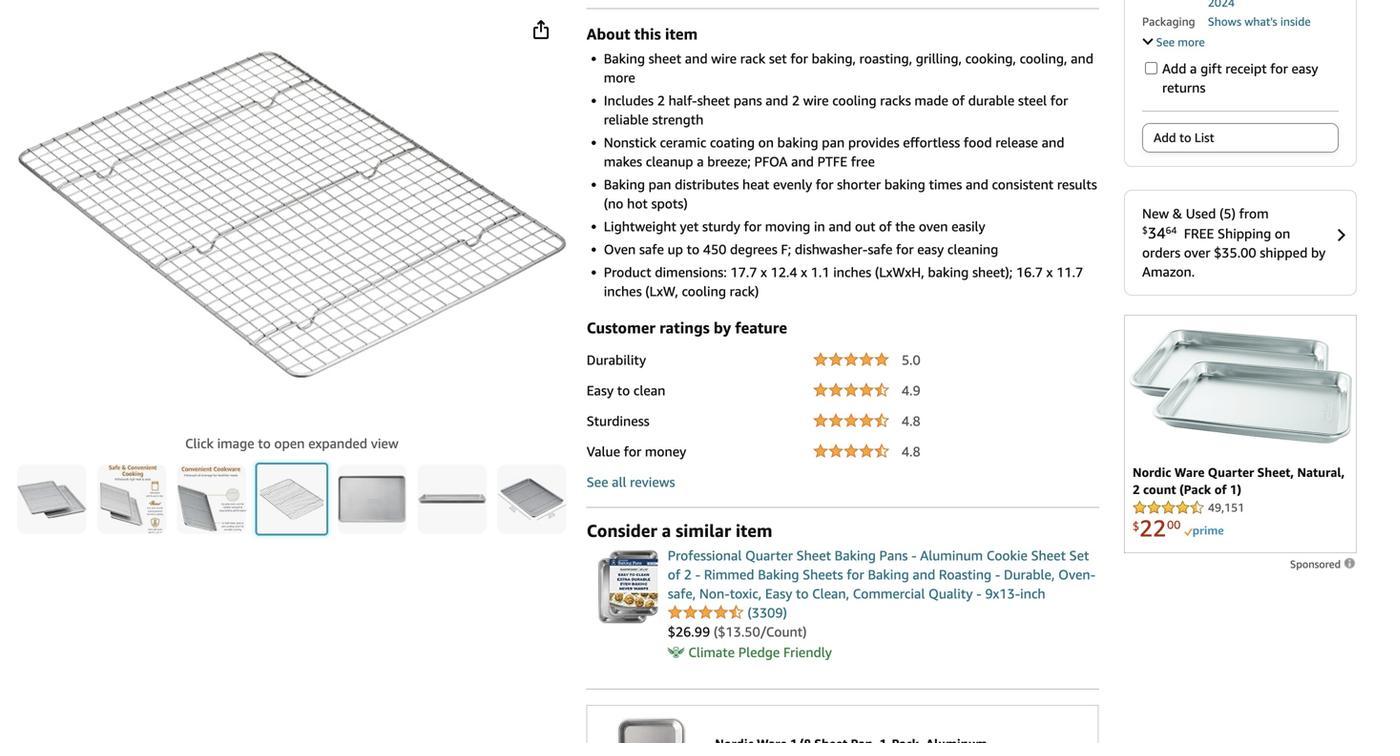 Task type: vqa. For each thing, say whether or not it's contained in the screenshot.
CAP BARBELL NEOPRENE DUMBBELL WEIGHTS, 8 LB PAIR, SHAMROCK image
no



Task type: locate. For each thing, give the bounding box(es) containing it.
easy inside add a gift receipt for easy returns
[[1292, 60, 1318, 76]]

inches
[[833, 265, 872, 280], [604, 284, 642, 299]]

non-
[[699, 586, 730, 602]]

set
[[769, 51, 787, 67]]

17.7
[[730, 265, 757, 280]]

0 horizontal spatial easy
[[587, 383, 614, 399]]

to left open
[[258, 436, 271, 451]]

reviews
[[630, 475, 675, 490]]

1 vertical spatial pan
[[649, 177, 671, 192]]

on
[[758, 135, 774, 150], [1275, 225, 1291, 241]]

0 horizontal spatial wire
[[711, 51, 737, 67]]

1 vertical spatial easy
[[765, 586, 792, 602]]

sheet left pans
[[697, 93, 730, 109]]

degrees
[[730, 242, 778, 257]]

pan up ptfe
[[822, 135, 845, 150]]

1 vertical spatial wire
[[803, 93, 829, 109]]

0 horizontal spatial by
[[714, 319, 731, 337]]

1 vertical spatial see
[[587, 475, 608, 490]]

leave feedback on sponsored ad element
[[1290, 558, 1357, 570]]

0 horizontal spatial pan
[[649, 177, 671, 192]]

easy
[[587, 383, 614, 399], [765, 586, 792, 602]]

heat
[[743, 177, 770, 192]]

0 horizontal spatial safe
[[639, 242, 664, 257]]

baking down cleaning
[[928, 265, 969, 280]]

for up 'degrees'
[[744, 219, 762, 234]]

0 vertical spatial more
[[1178, 35, 1205, 48]]

0 vertical spatial 4.8
[[902, 413, 921, 429]]

product
[[604, 265, 651, 280]]

see right extender expand image
[[1156, 35, 1175, 48]]

item
[[665, 25, 698, 43], [736, 521, 773, 541]]

1 horizontal spatial by
[[1311, 245, 1326, 260]]

and up evenly
[[791, 154, 814, 170]]

1 4.8 from the top
[[902, 413, 921, 429]]

baking up commercial
[[868, 567, 909, 583]]

climate
[[688, 645, 735, 661]]

1 horizontal spatial see
[[1156, 35, 1175, 48]]

dimensions:
[[655, 265, 727, 280]]

0 vertical spatial baking
[[778, 135, 819, 150]]

on up pfoa
[[758, 135, 774, 150]]

consider a similar item
[[587, 521, 773, 541]]

sheets
[[803, 567, 843, 583]]

1 horizontal spatial easy
[[1292, 60, 1318, 76]]

of left the
[[879, 219, 892, 234]]

add for add a gift receipt for easy returns
[[1162, 60, 1187, 76]]

1 horizontal spatial pan
[[822, 135, 845, 150]]

0 vertical spatial sheet
[[649, 51, 681, 67]]

1 horizontal spatial inches
[[833, 265, 872, 280]]

inches down product
[[604, 284, 642, 299]]

of right made
[[952, 93, 965, 109]]

2 right pans
[[792, 93, 800, 109]]

more inside about this item baking sheet and wire rack set for baking, roasting, grilling, cooking, cooling, and more includes 2 half-sheet pans and 2 wire cooling racks made of durable steel for reliable strength nonstick ceramic coating on baking pan provides effortless food release and makes cleanup a breeze; pfoa and ptfe free baking pan distributes heat evenly for shorter baking times and consistent results (no hot spots) lightweight yet sturdy for moving in and out of the oven easily oven safe up to 450 degrees f; dishwasher-safe for easy cleaning product dimensions: 17.7 x 12.4 x 1.1 inches (lxwxh, baking sheet); 16.7 x 11.7 inches (lxw, cooling rack)
[[604, 70, 635, 86]]

strength
[[652, 112, 704, 128]]

pan up spots) in the top of the page
[[649, 177, 671, 192]]

&
[[1173, 205, 1183, 221]]

new
[[1142, 205, 1169, 221]]

easy down inside
[[1292, 60, 1318, 76]]

sturdy
[[702, 219, 740, 234]]

baking up pfoa
[[778, 135, 819, 150]]

sheet up durable,
[[1031, 548, 1066, 564]]

by
[[1311, 245, 1326, 260], [714, 319, 731, 337]]

0 horizontal spatial inches
[[604, 284, 642, 299]]

on inside free shipping on orders over $35.00 shipped by amazon.
[[1275, 225, 1291, 241]]

1 vertical spatial item
[[736, 521, 773, 541]]

0 vertical spatial inches
[[833, 265, 872, 280]]

spots)
[[651, 196, 688, 212]]

money
[[645, 444, 686, 460]]

1 horizontal spatial wire
[[803, 93, 829, 109]]

a for similar
[[662, 521, 671, 541]]

for right value
[[624, 444, 642, 460]]

1 horizontal spatial more
[[1178, 35, 1205, 48]]

0 horizontal spatial cooling
[[682, 284, 726, 299]]

a inside add a gift receipt for easy returns
[[1190, 60, 1197, 76]]

cooling,
[[1020, 51, 1067, 67]]

1 horizontal spatial item
[[736, 521, 773, 541]]

0 vertical spatial item
[[665, 25, 698, 43]]

reliable
[[604, 112, 649, 128]]

2
[[657, 93, 665, 109], [792, 93, 800, 109], [684, 567, 692, 583]]

the
[[895, 219, 915, 234]]

of inside professional quarter sheet baking pans - aluminum cookie sheet set of 2 - rimmed baking sheets for baking and roasting - durable, oven- safe, non-toxic, easy to clean, commercial quality - 9x13-inch
[[668, 567, 681, 583]]

0 horizontal spatial on
[[758, 135, 774, 150]]

dishwasher-
[[795, 242, 868, 257]]

2 horizontal spatial of
[[952, 93, 965, 109]]

by right ratings on the top
[[714, 319, 731, 337]]

see inside "dropdown button"
[[1156, 35, 1175, 48]]

and up half-
[[685, 51, 708, 67]]

1 vertical spatial inches
[[604, 284, 642, 299]]

for up 'clean,'
[[847, 567, 864, 583]]

of up safe, at the bottom of the page
[[668, 567, 681, 583]]

0 vertical spatial cooling
[[832, 93, 877, 109]]

cooling down dimensions:
[[682, 284, 726, 299]]

cleaning
[[948, 242, 999, 257]]

add inside add a gift receipt for easy returns
[[1162, 60, 1187, 76]]

and right times at the right
[[966, 177, 989, 192]]

0 vertical spatial pan
[[822, 135, 845, 150]]

0 horizontal spatial a
[[662, 521, 671, 541]]

2 up safe, at the bottom of the page
[[684, 567, 692, 583]]

0 horizontal spatial item
[[665, 25, 698, 43]]

effortless
[[903, 135, 960, 150]]

0 vertical spatial by
[[1311, 245, 1326, 260]]

1 horizontal spatial 2
[[684, 567, 692, 583]]

to left list on the right of the page
[[1180, 130, 1192, 145]]

a inside about this item baking sheet and wire rack set for baking, roasting, grilling, cooking, cooling, and more includes 2 half-sheet pans and 2 wire cooling racks made of durable steel for reliable strength nonstick ceramic coating on baking pan provides effortless food release and makes cleanup a breeze; pfoa and ptfe free baking pan distributes heat evenly for shorter baking times and consistent results (no hot spots) lightweight yet sturdy for moving in and out of the oven easily oven safe up to 450 degrees f; dishwasher-safe for easy cleaning product dimensions: 17.7 x 12.4 x 1.1 inches (lxwxh, baking sheet); 16.7 x 11.7 inches (lxw, cooling rack)
[[697, 154, 704, 170]]

safe,
[[668, 586, 696, 602]]

returns
[[1162, 79, 1206, 95]]

0 horizontal spatial baking
[[778, 135, 819, 150]]

by right shipped
[[1311, 245, 1326, 260]]

None submit
[[17, 465, 86, 534], [97, 465, 166, 534], [177, 465, 246, 534], [257, 465, 326, 534], [337, 465, 406, 534], [417, 465, 487, 534], [497, 465, 567, 534], [17, 465, 86, 534], [97, 465, 166, 534], [177, 465, 246, 534], [257, 465, 326, 534], [337, 465, 406, 534], [417, 465, 487, 534], [497, 465, 567, 534]]

easy inside about this item baking sheet and wire rack set for baking, roasting, grilling, cooking, cooling, and more includes 2 half-sheet pans and 2 wire cooling racks made of durable steel for reliable strength nonstick ceramic coating on baking pan provides effortless food release and makes cleanup a breeze; pfoa and ptfe free baking pan distributes heat evenly for shorter baking times and consistent results (no hot spots) lightweight yet sturdy for moving in and out of the oven easily oven safe up to 450 degrees f; dishwasher-safe for easy cleaning product dimensions: 17.7 x 12.4 x 1.1 inches (lxwxh, baking sheet); 16.7 x 11.7 inches (lxw, cooling rack)
[[917, 242, 944, 257]]

1 horizontal spatial safe
[[868, 242, 893, 257]]

for right steel
[[1051, 93, 1068, 109]]

to
[[1180, 130, 1192, 145], [687, 242, 700, 257], [617, 383, 630, 399], [258, 436, 271, 451], [796, 586, 809, 602]]

1 vertical spatial on
[[1275, 225, 1291, 241]]

evenly
[[773, 177, 812, 192]]

see all reviews
[[587, 475, 675, 490]]

item up quarter
[[736, 521, 773, 541]]

baking
[[778, 135, 819, 150], [885, 177, 926, 192], [928, 265, 969, 280]]

1 horizontal spatial on
[[1275, 225, 1291, 241]]

a left similar at bottom
[[662, 521, 671, 541]]

to right up
[[687, 242, 700, 257]]

0 vertical spatial add
[[1162, 60, 1187, 76]]

about this item baking sheet and wire rack set for baking, roasting, grilling, cooking, cooling, and more includes 2 half-sheet pans and 2 wire cooling racks made of durable steel for reliable strength nonstick ceramic coating on baking pan provides effortless food release and makes cleanup a breeze; pfoa and ptfe free baking pan distributes heat evenly for shorter baking times and consistent results (no hot spots) lightweight yet sturdy for moving in and out of the oven easily oven safe up to 450 degrees f; dishwasher-safe for easy cleaning product dimensions: 17.7 x 12.4 x 1.1 inches (lxwxh, baking sheet); 16.7 x 11.7 inches (lxw, cooling rack)
[[587, 25, 1097, 299]]

1 vertical spatial of
[[879, 219, 892, 234]]

0 horizontal spatial sheet
[[797, 548, 831, 564]]

to down sheets
[[796, 586, 809, 602]]

1 horizontal spatial sheet
[[697, 93, 730, 109]]

add left list on the right of the page
[[1154, 130, 1176, 145]]

distributes
[[675, 177, 739, 192]]

see left all
[[587, 475, 608, 490]]

$
[[1142, 225, 1148, 236]]

quarter
[[745, 548, 793, 564]]

0 horizontal spatial more
[[604, 70, 635, 86]]

extender expand image
[[1143, 34, 1154, 45]]

add up returns
[[1162, 60, 1187, 76]]

out
[[855, 219, 876, 234]]

add to list link
[[1143, 124, 1338, 152]]

sturdiness
[[587, 413, 650, 429]]

item right this in the top of the page
[[665, 25, 698, 43]]

in
[[814, 219, 825, 234]]

1 horizontal spatial baking
[[885, 177, 926, 192]]

2 vertical spatial of
[[668, 567, 681, 583]]

customer
[[587, 319, 656, 337]]

1 vertical spatial add
[[1154, 130, 1176, 145]]

quality
[[929, 586, 973, 602]]

0 horizontal spatial see
[[587, 475, 608, 490]]

baking left times at the right
[[885, 177, 926, 192]]

2 4.8 from the top
[[902, 444, 921, 460]]

1 vertical spatial a
[[697, 154, 704, 170]]

toxic,
[[730, 586, 762, 602]]

see for see all reviews
[[587, 475, 608, 490]]

x left 1.1
[[801, 265, 807, 280]]

more down packaging
[[1178, 35, 1205, 48]]

add a gift receipt for easy returns
[[1162, 60, 1318, 95]]

1 vertical spatial cooling
[[682, 284, 726, 299]]

release
[[996, 135, 1038, 150]]

for down the
[[896, 242, 914, 257]]

1 horizontal spatial a
[[697, 154, 704, 170]]

and inside professional quarter sheet baking pans - aluminum cookie sheet set of 2 - rimmed baking sheets for baking and roasting - durable, oven- safe, non-toxic, easy to clean, commercial quality - 9x13-inch
[[913, 567, 936, 583]]

breeze;
[[707, 154, 751, 170]]

x left the 12.4
[[761, 265, 767, 280]]

f;
[[781, 242, 791, 257]]

racks
[[880, 93, 911, 109]]

value for money
[[587, 444, 686, 460]]

1 horizontal spatial of
[[879, 219, 892, 234]]

0 vertical spatial on
[[758, 135, 774, 150]]

wire down baking,
[[803, 93, 829, 109]]

sheet
[[797, 548, 831, 564], [1031, 548, 1066, 564]]

2 left half-
[[657, 93, 665, 109]]

0 horizontal spatial easy
[[917, 242, 944, 257]]

1 vertical spatial 4.8
[[902, 444, 921, 460]]

sheet up sheets
[[797, 548, 831, 564]]

friendly
[[784, 645, 832, 661]]

baking up sheets
[[835, 548, 876, 564]]

Add a gift receipt for easy returns checkbox
[[1145, 62, 1158, 74]]

1 vertical spatial easy
[[917, 242, 944, 257]]

(3309)
[[748, 605, 787, 621]]

a for gift
[[1190, 60, 1197, 76]]

1 horizontal spatial easy
[[765, 586, 792, 602]]

easy down the durability
[[587, 383, 614, 399]]

450
[[703, 242, 727, 257]]

x right 16.7
[[1047, 265, 1053, 280]]

-
[[912, 548, 917, 564], [695, 567, 701, 583], [995, 567, 1000, 583], [977, 586, 982, 602]]

climate pledge friendly
[[688, 645, 832, 661]]

wire
[[711, 51, 737, 67], [803, 93, 829, 109]]

0 horizontal spatial of
[[668, 567, 681, 583]]

1 x from the left
[[761, 265, 767, 280]]

1 horizontal spatial cooling
[[832, 93, 877, 109]]

safe left up
[[639, 242, 664, 257]]

1.1
[[811, 265, 830, 280]]

oven
[[604, 242, 636, 257]]

more inside "dropdown button"
[[1178, 35, 1205, 48]]

easy up (3309)
[[765, 586, 792, 602]]

on up shipped
[[1275, 225, 1291, 241]]

0 vertical spatial a
[[1190, 60, 1197, 76]]

easy
[[1292, 60, 1318, 76], [917, 242, 944, 257]]

and up quality
[[913, 567, 936, 583]]

add inside radio
[[1154, 130, 1176, 145]]

a up distributes
[[697, 154, 704, 170]]

2 vertical spatial a
[[662, 521, 671, 541]]

inches down dishwasher-
[[833, 265, 872, 280]]

4.9
[[902, 383, 921, 399]]

2 sheet from the left
[[1031, 548, 1066, 564]]

wire left rack
[[711, 51, 737, 67]]

for inside professional quarter sheet baking pans - aluminum cookie sheet set of 2 - rimmed baking sheets for baking and roasting - durable, oven- safe, non-toxic, easy to clean, commercial quality - 9x13-inch
[[847, 567, 864, 583]]

1 horizontal spatial sheet
[[1031, 548, 1066, 564]]

for right receipt
[[1271, 60, 1288, 76]]

sheet down this in the top of the page
[[649, 51, 681, 67]]

2 x from the left
[[801, 265, 807, 280]]

1 vertical spatial more
[[604, 70, 635, 86]]

rack)
[[730, 284, 759, 299]]

0 vertical spatial easy
[[1292, 60, 1318, 76]]

0 horizontal spatial x
[[761, 265, 767, 280]]

durable
[[968, 93, 1015, 109]]

safe down out
[[868, 242, 893, 257]]

(lxw,
[[645, 284, 678, 299]]

2 horizontal spatial a
[[1190, 60, 1197, 76]]

0 vertical spatial easy
[[587, 383, 614, 399]]

consistent
[[992, 177, 1054, 192]]

64
[[1166, 225, 1177, 236]]

2 horizontal spatial baking
[[928, 265, 969, 280]]

add to list
[[1154, 130, 1215, 145]]

see for see more
[[1156, 35, 1175, 48]]

easy down oven
[[917, 242, 944, 257]]

$35.00
[[1214, 245, 1257, 260]]

more up includes
[[604, 70, 635, 86]]

Add to List radio
[[1142, 123, 1339, 152]]

cooling left racks
[[832, 93, 877, 109]]

2 vertical spatial baking
[[928, 265, 969, 280]]

0 vertical spatial see
[[1156, 35, 1175, 48]]

a left the gift
[[1190, 60, 1197, 76]]

1 safe from the left
[[639, 242, 664, 257]]

2 horizontal spatial x
[[1047, 265, 1053, 280]]

for down ptfe
[[816, 177, 834, 192]]

coating
[[710, 135, 755, 150]]

1 horizontal spatial x
[[801, 265, 807, 280]]



Task type: describe. For each thing, give the bounding box(es) containing it.
packaging
[[1142, 15, 1195, 28]]

shows
[[1208, 15, 1242, 28]]

easy to clean
[[587, 383, 666, 399]]

0 horizontal spatial 2
[[657, 93, 665, 109]]

click image to open expanded view
[[185, 436, 399, 451]]

and right in
[[829, 219, 852, 234]]

34
[[1148, 224, 1166, 242]]

used
[[1186, 205, 1216, 221]]

lightweight
[[604, 219, 677, 234]]

image
[[217, 436, 254, 451]]

durability
[[587, 352, 646, 368]]

to left clean
[[617, 383, 630, 399]]

1 vertical spatial by
[[714, 319, 731, 337]]

shows what's inside button
[[1208, 13, 1311, 28]]

(3309) link
[[748, 605, 787, 621]]

this
[[634, 25, 661, 43]]

receipt
[[1226, 60, 1267, 76]]

by inside free shipping on orders over $35.00 shipped by amazon.
[[1311, 245, 1326, 260]]

amazon.
[[1142, 264, 1195, 279]]

- right pans
[[912, 548, 917, 564]]

inch
[[1020, 586, 1046, 602]]

0 vertical spatial of
[[952, 93, 965, 109]]

see more
[[1156, 35, 1205, 48]]

baking down about
[[604, 51, 645, 67]]

16.7
[[1016, 265, 1043, 280]]

4.8 for sturdiness
[[902, 413, 921, 429]]

durable,
[[1004, 567, 1055, 583]]

item inside about this item baking sheet and wire rack set for baking, roasting, grilling, cooking, cooling, and more includes 2 half-sheet pans and 2 wire cooling racks made of durable steel for reliable strength nonstick ceramic coating on baking pan provides effortless food release and makes cleanup a breeze; pfoa and ptfe free baking pan distributes heat evenly for shorter baking times and consistent results (no hot spots) lightweight yet sturdy for moving in and out of the oven easily oven safe up to 450 degrees f; dishwasher-safe for easy cleaning product dimensions: 17.7 x 12.4 x 1.1 inches (lxwxh, baking sheet); 16.7 x 11.7 inches (lxw, cooling rack)
[[665, 25, 698, 43]]

food
[[964, 135, 992, 150]]

free
[[1184, 225, 1214, 241]]

shows what's inside payment
[[1142, 15, 1311, 47]]

9x13-
[[985, 586, 1020, 602]]

professional
[[668, 548, 742, 564]]

hot
[[627, 196, 648, 212]]

to inside professional quarter sheet baking pans - aluminum cookie sheet set of 2 - rimmed baking sheets for baking and roasting - durable, oven- safe, non-toxic, easy to clean, commercial quality - 9x13-inch
[[796, 586, 809, 602]]

shipping
[[1218, 225, 1271, 241]]

(lxwxh,
[[875, 265, 924, 280]]

half-
[[669, 93, 697, 109]]

ptfe
[[818, 154, 848, 170]]

makes
[[604, 154, 642, 170]]

for right set
[[791, 51, 808, 67]]

(5)
[[1220, 205, 1236, 221]]

and right pans
[[766, 93, 788, 109]]

to inside about this item baking sheet and wire rack set for baking, roasting, grilling, cooking, cooling, and more includes 2 half-sheet pans and 2 wire cooling racks made of durable steel for reliable strength nonstick ceramic coating on baking pan provides effortless food release and makes cleanup a breeze; pfoa and ptfe free baking pan distributes heat evenly for shorter baking times and consistent results (no hot spots) lightweight yet sturdy for moving in and out of the oven easily oven safe up to 450 degrees f; dishwasher-safe for easy cleaning product dimensions: 17.7 x 12.4 x 1.1 inches (lxwxh, baking sheet); 16.7 x 11.7 inches (lxw, cooling rack)
[[687, 242, 700, 257]]

similar
[[676, 521, 731, 541]]

orders
[[1142, 245, 1181, 260]]

grilling,
[[916, 51, 962, 67]]

set
[[1069, 548, 1089, 564]]

cooking,
[[966, 51, 1016, 67]]

2 inside professional quarter sheet baking pans - aluminum cookie sheet set of 2 - rimmed baking sheets for baking and roasting - durable, oven- safe, non-toxic, easy to clean, commercial quality - 9x13-inch
[[684, 567, 692, 583]]

commercial
[[853, 586, 925, 602]]

new & used (5) from $ 34 64
[[1142, 205, 1269, 242]]

view
[[371, 436, 399, 451]]

rimmed
[[704, 567, 754, 583]]

sheet);
[[972, 265, 1013, 280]]

climate pledge friendly image
[[668, 644, 685, 662]]

baking down quarter
[[758, 567, 799, 583]]

ratings
[[660, 319, 710, 337]]

to inside radio
[[1180, 130, 1192, 145]]

consider
[[587, 521, 657, 541]]

1 vertical spatial baking
[[885, 177, 926, 192]]

about
[[587, 25, 630, 43]]

baking,
[[812, 51, 856, 67]]

- down roasting
[[977, 586, 982, 602]]

professional quarter sheet baking pans - aluminum cookie sheet set of 2 - rimmed baking sheets for baking and roasting - durable, oven- safe, non-toxic, easy to clean, commercial quality - 9x13-inch link
[[668, 548, 1096, 602]]

12.4
[[771, 265, 797, 280]]

add for add to list
[[1154, 130, 1176, 145]]

1 sheet from the left
[[797, 548, 831, 564]]

moving
[[765, 219, 811, 234]]

5.0
[[902, 352, 921, 368]]

2 horizontal spatial 2
[[792, 93, 800, 109]]

inside
[[1281, 15, 1311, 28]]

1 vertical spatial sheet
[[697, 93, 730, 109]]

pfoa
[[754, 154, 788, 170]]

easily
[[952, 219, 986, 234]]

open
[[274, 436, 305, 451]]

and right release
[[1042, 135, 1065, 150]]

$26.99 ($13.50/count)
[[668, 624, 807, 640]]

- down professional
[[695, 567, 701, 583]]

free shipping on orders over $35.00 shipped by amazon.
[[1142, 225, 1326, 279]]

4.8 for value for money
[[902, 444, 921, 460]]

3 x from the left
[[1047, 265, 1053, 280]]

provides
[[848, 135, 900, 150]]

0 vertical spatial wire
[[711, 51, 737, 67]]

and right 'cooling,'
[[1071, 51, 1094, 67]]

clean
[[634, 383, 666, 399]]

what's
[[1245, 15, 1278, 28]]

click
[[185, 436, 214, 451]]

- up 9x13-
[[995, 567, 1000, 583]]

clean,
[[812, 586, 850, 602]]

pans
[[880, 548, 908, 564]]

($13.50/count)
[[714, 624, 807, 640]]

on inside about this item baking sheet and wire rack set for baking, roasting, grilling, cooking, cooling, and more includes 2 half-sheet pans and 2 wire cooling racks made of durable steel for reliable strength nonstick ceramic coating on baking pan provides effortless food release and makes cleanup a breeze; pfoa and ptfe free baking pan distributes heat evenly for shorter baking times and consistent results (no hot spots) lightweight yet sturdy for moving in and out of the oven easily oven safe up to 450 degrees f; dishwasher-safe for easy cleaning product dimensions: 17.7 x 12.4 x 1.1 inches (lxwxh, baking sheet); 16.7 x 11.7 inches (lxw, cooling rack)
[[758, 135, 774, 150]]

value
[[587, 444, 620, 460]]

see all reviews link
[[587, 475, 675, 490]]

2 safe from the left
[[868, 242, 893, 257]]

over
[[1184, 245, 1211, 260]]

for inside add a gift receipt for easy returns
[[1271, 60, 1288, 76]]

0 horizontal spatial sheet
[[649, 51, 681, 67]]

pledge
[[738, 645, 780, 661]]

times
[[929, 177, 962, 192]]

shorter
[[837, 177, 881, 192]]

$26.99
[[668, 624, 710, 640]]

oven-
[[1059, 567, 1096, 583]]

baking up '(no'
[[604, 177, 645, 192]]

rack
[[740, 51, 766, 67]]

see more button
[[1142, 34, 1205, 48]]

cleanup
[[646, 154, 693, 170]]

gift
[[1201, 60, 1222, 76]]

easy inside professional quarter sheet baking pans - aluminum cookie sheet set of 2 - rimmed baking sheets for baking and roasting - durable, oven- safe, non-toxic, easy to clean, commercial quality - 9x13-inch
[[765, 586, 792, 602]]



